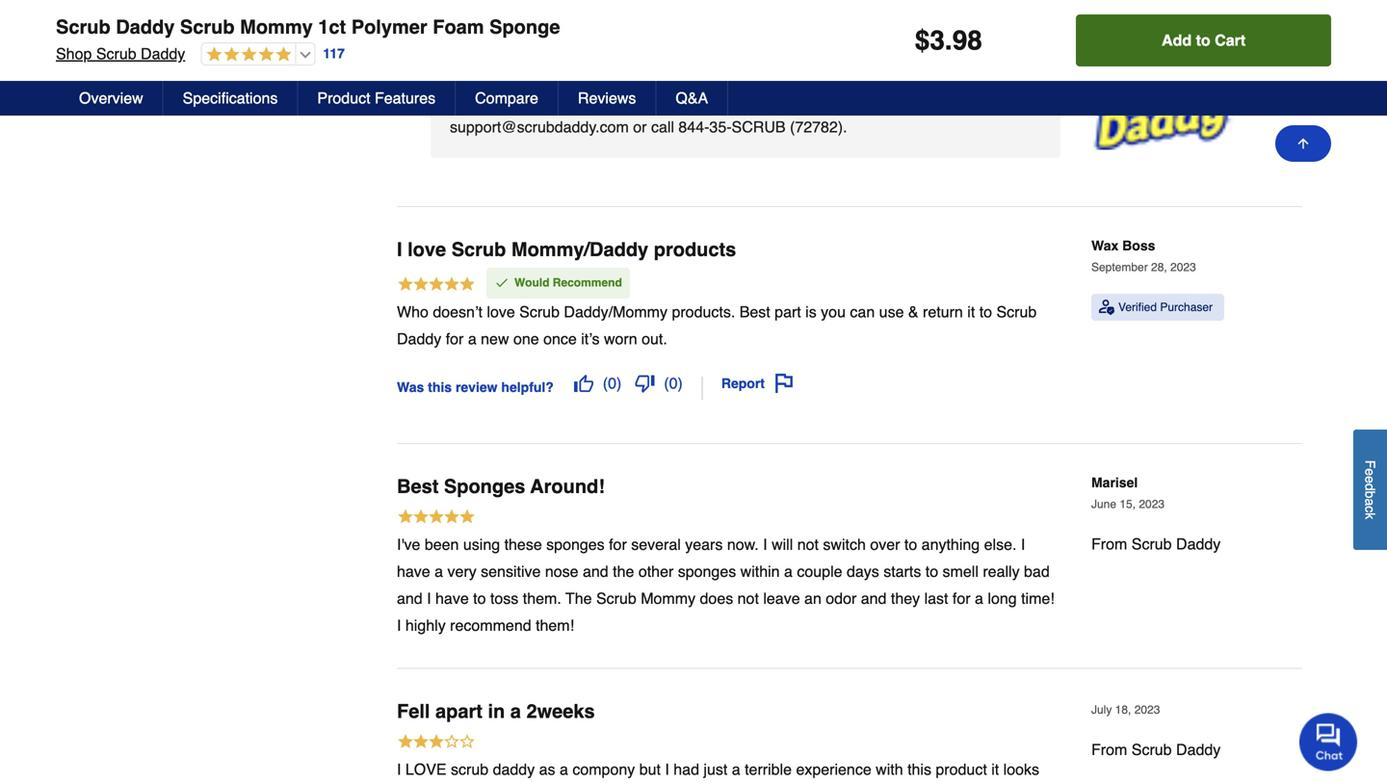 Task type: locate. For each thing, give the bounding box(es) containing it.
1 horizontal spatial this
[[908, 761, 932, 778]]

f e e d b a c k button
[[1354, 430, 1387, 550]]

mommy down the other
[[641, 590, 696, 607]]

sponges down years
[[678, 563, 736, 580]]

0 vertical spatial in
[[855, 95, 867, 113]]

1 e from the top
[[1363, 468, 1378, 476]]

scrub right shop
[[96, 45, 136, 63]]

or
[[633, 118, 647, 136]]

d
[[1363, 483, 1378, 491]]

3 stars image
[[397, 733, 476, 753]]

.
[[945, 25, 953, 56]]

35-
[[710, 118, 732, 136]]

0 horizontal spatial with
[[876, 761, 903, 778]]

1 horizontal spatial love
[[487, 303, 515, 321]]

was this review helpful?
[[397, 380, 554, 395]]

does
[[700, 590, 733, 607]]

1 vertical spatial sponges
[[678, 563, 736, 580]]

from down july
[[1092, 741, 1128, 759]]

was
[[397, 380, 424, 395]]

from down june
[[1092, 535, 1128, 553]]

1 horizontal spatial in
[[855, 95, 867, 113]]

0 vertical spatial for
[[446, 330, 464, 348]]

0 horizontal spatial love
[[408, 239, 446, 261]]

have down i've
[[397, 563, 430, 580]]

years
[[685, 536, 723, 553]]

i've
[[397, 536, 420, 553]]

else.
[[984, 536, 1017, 553]]

in
[[855, 95, 867, 113], [488, 700, 505, 723]]

sensitive
[[481, 563, 541, 580]]

mommy inside yerbs, we're sorry to hear that scrub mommy didn't meet your expectations and we would like to learn more about your experience. please get in touch with us at support@scrubdaddy.com or call 844-35-scrub (72782).
[[703, 72, 758, 90]]

1 0 from the left
[[608, 374, 617, 392]]

1 vertical spatial from
[[1092, 741, 1128, 759]]

and left the at the left bottom of the page
[[583, 563, 609, 580]]

0 horizontal spatial for
[[446, 330, 464, 348]]

0 horizontal spatial this
[[428, 380, 452, 395]]

experience.
[[694, 95, 774, 113]]

1 vertical spatial mommy
[[703, 72, 758, 90]]

1 vertical spatial this
[[908, 761, 932, 778]]

it left looks
[[992, 761, 999, 778]]

0 horizontal spatial 0
[[608, 374, 617, 392]]

1 from from the top
[[1092, 535, 1128, 553]]

a left 2weeks
[[510, 700, 521, 723]]

0
[[608, 374, 617, 392], [669, 374, 678, 392]]

for down doesn't
[[446, 330, 464, 348]]

&
[[908, 303, 919, 321]]

will
[[772, 536, 793, 553]]

and up at
[[967, 72, 992, 90]]

it inside i love scrub daddy as a compony but i had just a terrible experience with this product it looks
[[992, 761, 999, 778]]

other
[[639, 563, 674, 580]]

have
[[397, 563, 430, 580], [436, 590, 469, 607]]

not down within
[[738, 590, 759, 607]]

mommy up 4.9 stars image at left
[[240, 16, 313, 38]]

about
[[617, 95, 656, 113]]

have down very
[[436, 590, 469, 607]]

touch
[[872, 95, 909, 113]]

this inside i love scrub daddy as a compony but i had just a terrible experience with this product it looks
[[908, 761, 932, 778]]

0 right thumb up image
[[608, 374, 617, 392]]

a down will at the bottom
[[784, 563, 793, 580]]

to left the hear
[[577, 72, 589, 90]]

please
[[778, 95, 825, 113]]

0 vertical spatial love
[[408, 239, 446, 261]]

( 0 ) for thumb down image at left
[[664, 374, 683, 392]]

that
[[629, 72, 655, 90]]

reviews button
[[559, 81, 656, 116]]

2 horizontal spatial mommy
[[703, 72, 758, 90]]

us
[[945, 95, 961, 113]]

2023 inside wax boss september 28, 2023
[[1171, 261, 1196, 274]]

0 horizontal spatial not
[[738, 590, 759, 607]]

checkmark image
[[494, 275, 510, 290]]

as
[[539, 761, 555, 778]]

5 stars image up been at the left of the page
[[397, 508, 476, 528]]

5 stars image
[[397, 275, 476, 296], [397, 508, 476, 528]]

love inside who doesn't love scrub daddy/mommy products. best part is you can use & return it to scrub daddy for a new one once it's worn out.
[[487, 303, 515, 321]]

5 stars image for love
[[397, 275, 476, 296]]

0 vertical spatial your
[[842, 72, 872, 90]]

compare button
[[456, 81, 559, 116]]

your
[[842, 72, 872, 90], [660, 95, 690, 113]]

a
[[468, 330, 477, 348], [1363, 498, 1378, 506], [435, 563, 443, 580], [784, 563, 793, 580], [975, 590, 984, 607], [510, 700, 521, 723], [560, 761, 568, 778], [732, 761, 741, 778]]

0 horizontal spatial your
[[660, 95, 690, 113]]

e up b
[[1363, 476, 1378, 483]]

0 horizontal spatial ( 0 )
[[603, 374, 622, 392]]

e up d
[[1363, 468, 1378, 476]]

marisel
[[1092, 475, 1138, 490]]

scrub inside i've been using these sponges for several years now. i will not switch over to anything else. i have a very sensitive nose and the other sponges within a couple days starts to smell really bad and i have to toss them. the scrub mommy does not leave an odor and they last for a long time! i highly recommend them!
[[596, 590, 637, 607]]

1 horizontal spatial have
[[436, 590, 469, 607]]

1 horizontal spatial it
[[992, 761, 999, 778]]

2 horizontal spatial for
[[953, 590, 971, 607]]

to right return
[[980, 303, 992, 321]]

0 vertical spatial mommy
[[240, 16, 313, 38]]

1ct
[[318, 16, 346, 38]]

mommy up experience.
[[703, 72, 758, 90]]

response
[[450, 36, 524, 54]]

3
[[930, 25, 945, 56]]

from scrub daddy down 15,
[[1092, 535, 1221, 553]]

add to cart button
[[1076, 14, 1331, 66]]

0 vertical spatial sponges
[[546, 536, 605, 553]]

0 horizontal spatial best
[[397, 475, 439, 498]]

scrubdaddy image
[[1092, 55, 1236, 150]]

to right add
[[1196, 31, 1211, 49]]

not
[[797, 536, 819, 553], [738, 590, 759, 607]]

0 vertical spatial with
[[914, 95, 941, 113]]

0 right thumb down image at left
[[669, 374, 678, 392]]

1 horizontal spatial (
[[664, 374, 669, 392]]

0 horizontal spatial sponges
[[546, 536, 605, 553]]

your up call
[[660, 95, 690, 113]]

1 horizontal spatial for
[[609, 536, 627, 553]]

1 vertical spatial from scrub daddy
[[1092, 741, 1221, 759]]

been
[[425, 536, 459, 553]]

0 horizontal spatial in
[[488, 700, 505, 723]]

it right return
[[968, 303, 975, 321]]

0 vertical spatial have
[[397, 563, 430, 580]]

0 for thumb down image at left
[[669, 374, 678, 392]]

0 vertical spatial from
[[1092, 535, 1128, 553]]

) for thumb down image at left
[[678, 374, 683, 392]]

july 18, 2023
[[1092, 703, 1160, 717]]

2 5 stars image from the top
[[397, 508, 476, 528]]

1 horizontal spatial with
[[914, 95, 941, 113]]

5 stars image up doesn't
[[397, 275, 476, 296]]

) left thumb down image at left
[[617, 374, 622, 392]]

from scrub daddy down july 18, 2023
[[1092, 741, 1221, 759]]

this right was
[[428, 380, 452, 395]]

e
[[1363, 468, 1378, 476], [1363, 476, 1378, 483]]

1 from scrub daddy from the top
[[1092, 535, 1221, 553]]

not right will at the bottom
[[797, 536, 819, 553]]

who doesn't love scrub daddy/mommy products. best part is you can use & return it to scrub daddy for a new one once it's worn out.
[[397, 303, 1037, 348]]

( right thumb down image at left
[[664, 374, 669, 392]]

best up i've
[[397, 475, 439, 498]]

love up "new"
[[487, 303, 515, 321]]

0 vertical spatial from scrub daddy
[[1092, 535, 1221, 553]]

reviews
[[578, 89, 636, 107]]

from
[[528, 36, 562, 54]]

verified
[[1119, 301, 1157, 314]]

2 ( 0 ) from the left
[[664, 374, 683, 392]]

2023 right 18,
[[1135, 703, 1160, 717]]

smell
[[943, 563, 979, 580]]

scrub inside scrub daddy october 9, 2023
[[1092, 19, 1130, 34]]

0 vertical spatial best
[[740, 303, 770, 321]]

1 vertical spatial your
[[660, 95, 690, 113]]

boss
[[1123, 238, 1156, 254]]

( 0 ) right thumb up image
[[603, 374, 622, 392]]

1 vertical spatial with
[[876, 761, 903, 778]]

scrub right return
[[997, 303, 1037, 321]]

( 0 )
[[603, 374, 622, 392], [664, 374, 683, 392]]

verified purchaser
[[1119, 301, 1213, 314]]

shop scrub daddy
[[56, 45, 185, 63]]

1 horizontal spatial )
[[678, 374, 683, 392]]

a up k
[[1363, 498, 1378, 506]]

1 horizontal spatial mommy
[[641, 590, 696, 607]]

recommend
[[450, 617, 531, 634]]

2 ( from the left
[[664, 374, 669, 392]]

1 horizontal spatial best
[[740, 303, 770, 321]]

scrub daddy scrub mommy 1ct polymer foam sponge
[[56, 16, 560, 38]]

1 ) from the left
[[617, 374, 622, 392]]

2 e from the top
[[1363, 476, 1378, 483]]

i right but
[[665, 761, 669, 778]]

18,
[[1115, 703, 1131, 717]]

your up get
[[842, 72, 872, 90]]

0 horizontal spatial )
[[617, 374, 622, 392]]

scrub inside yerbs, we're sorry to hear that scrub mommy didn't meet your expectations and we would like to learn more about your experience. please get in touch with us at support@scrubdaddy.com or call 844-35-scrub (72782).
[[659, 72, 699, 90]]

with down expectations
[[914, 95, 941, 113]]

scrub right that
[[659, 72, 699, 90]]

scrub down the at the left bottom of the page
[[596, 590, 637, 607]]

response from
[[450, 36, 566, 54]]

2023 right 9,
[[1149, 41, 1175, 55]]

2 vertical spatial mommy
[[641, 590, 696, 607]]

to right 'like' at the left
[[522, 95, 535, 113]]

in right get
[[855, 95, 867, 113]]

2weeks
[[527, 700, 595, 723]]

) right thumb down image at left
[[678, 374, 683, 392]]

switch
[[823, 536, 866, 553]]

0 vertical spatial this
[[428, 380, 452, 395]]

( 0 ) right thumb down image at left
[[664, 374, 683, 392]]

it
[[968, 303, 975, 321], [992, 761, 999, 778]]

this left product at right bottom
[[908, 761, 932, 778]]

1 ( 0 ) from the left
[[603, 374, 622, 392]]

would
[[514, 276, 550, 290]]

2 ) from the left
[[678, 374, 683, 392]]

2 0 from the left
[[669, 374, 678, 392]]

1 horizontal spatial 0
[[669, 374, 678, 392]]

2 vertical spatial for
[[953, 590, 971, 607]]

sponges up the nose
[[546, 536, 605, 553]]

0 horizontal spatial (
[[603, 374, 608, 392]]

a left "new"
[[468, 330, 477, 348]]

1 horizontal spatial not
[[797, 536, 819, 553]]

4.9 stars image
[[202, 46, 291, 64]]

sponges
[[546, 536, 605, 553], [678, 563, 736, 580]]

2023 right 28,
[[1171, 261, 1196, 274]]

1 vertical spatial best
[[397, 475, 439, 498]]

scrub down would
[[519, 303, 560, 321]]

2 from from the top
[[1092, 741, 1128, 759]]

daddy
[[116, 16, 175, 38], [1134, 19, 1175, 34], [141, 45, 185, 63], [397, 330, 442, 348], [1176, 535, 1221, 553], [1176, 741, 1221, 759]]

)
[[617, 374, 622, 392], [678, 374, 683, 392]]

it's
[[581, 330, 600, 348]]

from scrub daddy
[[1092, 535, 1221, 553], [1092, 741, 1221, 759]]

starts
[[884, 563, 921, 580]]

i love scrub daddy as a compony but i had just a terrible experience with this product it looks
[[397, 761, 1046, 783]]

best left part at the right top
[[740, 303, 770, 321]]

scrub up october
[[1092, 19, 1130, 34]]

i left "love"
[[397, 761, 401, 778]]

with right experience
[[876, 761, 903, 778]]

0 vertical spatial it
[[968, 303, 975, 321]]

love up who
[[408, 239, 446, 261]]

sponge
[[490, 16, 560, 38]]

for up the at the left bottom of the page
[[609, 536, 627, 553]]

i
[[397, 239, 402, 261], [763, 536, 768, 553], [1021, 536, 1025, 553], [427, 590, 431, 607], [397, 617, 401, 634], [397, 761, 401, 778], [665, 761, 669, 778]]

1 ( from the left
[[603, 374, 608, 392]]

0 horizontal spatial it
[[968, 303, 975, 321]]

worn
[[604, 330, 637, 348]]

( right thumb up image
[[603, 374, 608, 392]]

report button
[[715, 367, 801, 400]]

1 vertical spatial 5 stars image
[[397, 508, 476, 528]]

them.
[[523, 590, 561, 607]]

and up highly
[[397, 590, 423, 607]]

for right last
[[953, 590, 971, 607]]

1 horizontal spatial ( 0 )
[[664, 374, 683, 392]]

1 vertical spatial love
[[487, 303, 515, 321]]

1 5 stars image from the top
[[397, 275, 476, 296]]

b
[[1363, 491, 1378, 498]]

0 vertical spatial 5 stars image
[[397, 275, 476, 296]]

in right apart
[[488, 700, 505, 723]]

but
[[639, 761, 661, 778]]

0 for thumb up image
[[608, 374, 617, 392]]

love
[[408, 239, 446, 261], [487, 303, 515, 321]]

highly
[[406, 617, 446, 634]]

2023 right 15,
[[1139, 498, 1165, 511]]

5 stars image for sponges
[[397, 508, 476, 528]]

1 vertical spatial it
[[992, 761, 999, 778]]

and inside yerbs, we're sorry to hear that scrub mommy didn't meet your expectations and we would like to learn more about your experience. please get in touch with us at support@scrubdaddy.com or call 844-35-scrub (72782).
[[967, 72, 992, 90]]

scrub
[[56, 16, 110, 38], [180, 16, 235, 38], [1092, 19, 1130, 34], [96, 45, 136, 63], [659, 72, 699, 90], [452, 239, 506, 261], [519, 303, 560, 321], [997, 303, 1037, 321], [1132, 535, 1172, 553], [596, 590, 637, 607], [1132, 741, 1172, 759]]



Task type: vqa. For each thing, say whether or not it's contained in the screenshot.
the & inside the Carpet & Carpet Tile Link
no



Task type: describe. For each thing, give the bounding box(es) containing it.
0 horizontal spatial have
[[397, 563, 430, 580]]

support@scrubdaddy.com
[[450, 118, 629, 136]]

like
[[494, 95, 518, 113]]

just
[[704, 761, 728, 778]]

july
[[1092, 703, 1112, 717]]

now.
[[727, 536, 759, 553]]

terrible
[[745, 761, 792, 778]]

september
[[1092, 261, 1148, 274]]

i've been using these sponges for several years now. i will not switch over to anything else. i have a very sensitive nose and the other sponges within a couple days starts to smell really bad and i have to toss them. the scrub mommy does not leave an odor and they last for a long time! i highly recommend them!
[[397, 536, 1055, 634]]

toss
[[490, 590, 519, 607]]

the
[[613, 563, 634, 580]]

several
[[631, 536, 681, 553]]

i love scrub mommy/daddy products
[[397, 239, 736, 261]]

days
[[847, 563, 879, 580]]

really
[[983, 563, 1020, 580]]

an
[[805, 590, 822, 607]]

specifications button
[[163, 81, 298, 116]]

it inside who doesn't love scrub daddy/mommy products. best part is you can use & return it to scrub daddy for a new one once it's worn out.
[[968, 303, 975, 321]]

best sponges around!
[[397, 475, 605, 498]]

compony
[[573, 761, 635, 778]]

a inside who doesn't love scrub daddy/mommy products. best part is you can use & return it to scrub daddy for a new one once it's worn out.
[[468, 330, 477, 348]]

in inside yerbs, we're sorry to hear that scrub mommy didn't meet your expectations and we would like to learn more about your experience. please get in touch with us at support@scrubdaddy.com or call 844-35-scrub (72782).
[[855, 95, 867, 113]]

i left highly
[[397, 617, 401, 634]]

around!
[[530, 475, 605, 498]]

with inside yerbs, we're sorry to hear that scrub mommy didn't meet your expectations and we would like to learn more about your experience. please get in touch with us at support@scrubdaddy.com or call 844-35-scrub (72782).
[[914, 95, 941, 113]]

using
[[463, 536, 500, 553]]

scrub
[[732, 118, 786, 136]]

a right 'just'
[[732, 761, 741, 778]]

long
[[988, 590, 1017, 607]]

best inside who doesn't love scrub daddy/mommy products. best part is you can use & return it to scrub daddy for a new one once it's worn out.
[[740, 303, 770, 321]]

once
[[543, 330, 577, 348]]

love
[[406, 761, 447, 778]]

2 from scrub daddy from the top
[[1092, 741, 1221, 759]]

c
[[1363, 506, 1378, 513]]

doesn't
[[433, 303, 483, 321]]

thumb down image
[[635, 374, 654, 393]]

i left will at the bottom
[[763, 536, 768, 553]]

sorry
[[538, 72, 572, 90]]

i up highly
[[427, 590, 431, 607]]

product
[[936, 761, 987, 778]]

( for thumb up image
[[603, 374, 608, 392]]

nose
[[545, 563, 579, 580]]

verified purchaser icon image
[[1099, 300, 1115, 315]]

you
[[821, 303, 846, 321]]

for inside who doesn't love scrub daddy/mommy products. best part is you can use & return it to scrub daddy for a new one once it's worn out.
[[446, 330, 464, 348]]

$
[[915, 25, 930, 56]]

( 0 ) for thumb up image
[[603, 374, 622, 392]]

couple
[[797, 563, 843, 580]]

one
[[513, 330, 539, 348]]

daddy
[[493, 761, 535, 778]]

q&a
[[676, 89, 708, 107]]

q&a button
[[656, 81, 729, 116]]

can
[[850, 303, 875, 321]]

would recommend
[[514, 276, 622, 290]]

and down days
[[861, 590, 887, 607]]

with inside i love scrub daddy as a compony but i had just a terrible experience with this product it looks
[[876, 761, 903, 778]]

to inside 'button'
[[1196, 31, 1211, 49]]

who
[[397, 303, 429, 321]]

product features
[[317, 89, 436, 107]]

at
[[966, 95, 979, 113]]

to right over
[[905, 536, 917, 553]]

1 horizontal spatial sponges
[[678, 563, 736, 580]]

scrub daddy october 9, 2023
[[1092, 19, 1175, 55]]

shop
[[56, 45, 92, 63]]

recommend
[[553, 276, 622, 290]]

we
[[997, 72, 1016, 90]]

the
[[566, 590, 592, 607]]

products
[[654, 239, 736, 261]]

i right else.
[[1021, 536, 1025, 553]]

yerbs, we're sorry to hear that scrub mommy didn't meet your expectations and we would like to learn more about your experience. please get in touch with us at support@scrubdaddy.com or call 844-35-scrub (72782).
[[450, 72, 1016, 136]]

a right the as
[[560, 761, 568, 778]]

we're
[[497, 72, 534, 90]]

june
[[1092, 498, 1117, 511]]

thumb up image
[[574, 374, 593, 393]]

to left toss
[[473, 590, 486, 607]]

(72782).
[[790, 118, 847, 136]]

to inside who doesn't love scrub daddy/mommy products. best part is you can use & return it to scrub daddy for a new one once it's worn out.
[[980, 303, 992, 321]]

out.
[[642, 330, 667, 348]]

1 vertical spatial for
[[609, 536, 627, 553]]

return
[[923, 303, 963, 321]]

product features button
[[298, 81, 456, 116]]

learn
[[539, 95, 573, 113]]

add
[[1162, 31, 1192, 49]]

products.
[[672, 303, 735, 321]]

scrub
[[451, 761, 489, 778]]

arrow right image
[[398, 19, 416, 37]]

scrub up 4.9 stars image at left
[[180, 16, 235, 38]]

marisel june 15, 2023
[[1092, 475, 1165, 511]]

odor
[[826, 590, 857, 607]]

call
[[651, 118, 674, 136]]

polymer
[[351, 16, 427, 38]]

0 vertical spatial not
[[797, 536, 819, 553]]

a left long
[[975, 590, 984, 607]]

over
[[870, 536, 900, 553]]

mommy inside i've been using these sponges for several years now. i will not switch over to anything else. i have a very sensitive nose and the other sponges within a couple days starts to smell really bad and i have to toss them. the scrub mommy does not leave an odor and they last for a long time! i highly recommend them!
[[641, 590, 696, 607]]

0 horizontal spatial mommy
[[240, 16, 313, 38]]

2023 inside the marisel june 15, 2023
[[1139, 498, 1165, 511]]

1 vertical spatial in
[[488, 700, 505, 723]]

scrub up checkmark icon
[[452, 239, 506, 261]]

2023 inside scrub daddy october 9, 2023
[[1149, 41, 1175, 55]]

a left very
[[435, 563, 443, 580]]

expectations
[[876, 72, 962, 90]]

scrub up shop
[[56, 16, 110, 38]]

f
[[1363, 460, 1378, 468]]

helpful?
[[501, 380, 554, 395]]

1 horizontal spatial your
[[842, 72, 872, 90]]

sponges
[[444, 475, 525, 498]]

to up last
[[926, 563, 939, 580]]

daddy inside scrub daddy october 9, 2023
[[1134, 19, 1175, 34]]

9,
[[1136, 41, 1146, 55]]

1 vertical spatial have
[[436, 590, 469, 607]]

daddy inside who doesn't love scrub daddy/mommy products. best part is you can use & return it to scrub daddy for a new one once it's worn out.
[[397, 330, 442, 348]]

chat invite button image
[[1300, 712, 1358, 771]]

$ 3 . 98
[[915, 25, 983, 56]]

) for thumb up image
[[617, 374, 622, 392]]

scrub down 15,
[[1132, 535, 1172, 553]]

a inside f e e d b a c k button
[[1363, 498, 1378, 506]]

15,
[[1120, 498, 1136, 511]]

october
[[1092, 41, 1133, 55]]

1 vertical spatial not
[[738, 590, 759, 607]]

i up who
[[397, 239, 402, 261]]

98
[[953, 25, 983, 56]]

arrow up image
[[1296, 136, 1311, 151]]

daddy/mommy
[[564, 303, 668, 321]]

purchaser
[[1160, 301, 1213, 314]]

( for thumb down image at left
[[664, 374, 669, 392]]

scrub down july 18, 2023
[[1132, 741, 1172, 759]]

cart
[[1215, 31, 1246, 49]]

flag image
[[775, 374, 794, 393]]



